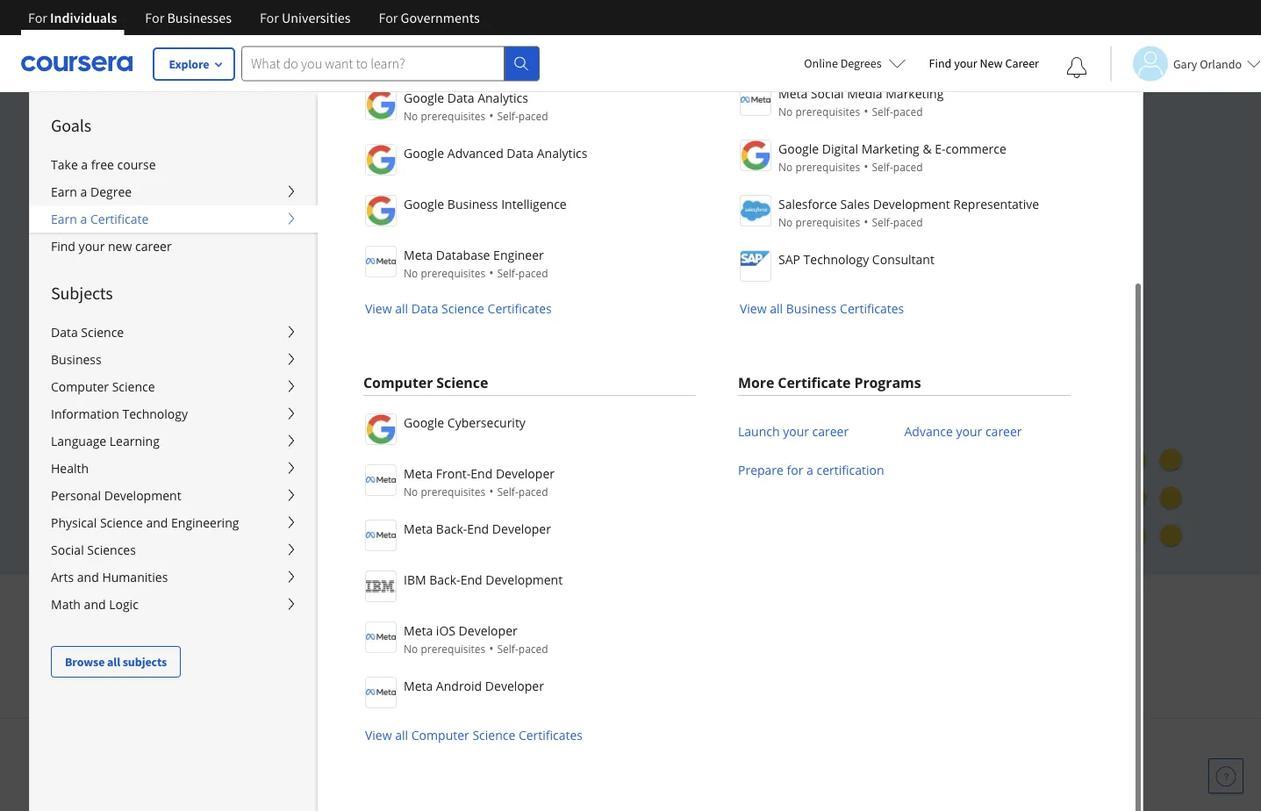 Task type: describe. For each thing, give the bounding box(es) containing it.
your for find your new career
[[955, 55, 978, 71]]

on
[[614, 247, 637, 273]]

data down 'class'
[[412, 300, 439, 317]]

banner navigation
[[14, 0, 494, 35]]

self- inside salesforce sales development representative no prerequisites • self-paced
[[872, 215, 894, 230]]

a for free
[[81, 156, 88, 173]]

no inside salesforce sales development representative no prerequisites • self-paced
[[779, 215, 793, 230]]

self- inside "google digital marketing & e-commerce no prerequisites • self-paced"
[[872, 160, 894, 174]]

advance your career
[[905, 423, 1023, 440]]

marketing inside meta social media marketing no prerequisites • self-paced
[[886, 85, 944, 101]]

database
[[436, 246, 490, 263]]

view all business certificates link
[[739, 300, 905, 317]]

back
[[322, 475, 351, 492]]

partnername logo image inside sap technology consultant link
[[740, 250, 772, 282]]

degree
[[90, 184, 132, 200]]

for for businesses
[[145, 9, 164, 26]]

prerequisites inside meta social media marketing no prerequisites • self-paced
[[796, 105, 861, 119]]

meta android developer link
[[364, 675, 696, 709]]

take
[[51, 156, 78, 173]]

start
[[150, 434, 180, 452]]

google for google digital marketing & e-commerce no prerequisites • self-paced
[[779, 140, 819, 157]]

paced inside "google digital marketing & e-commerce no prerequisites • self-paced"
[[894, 160, 924, 174]]

back- for ibm
[[430, 571, 461, 588]]

and inside math and logic dropdown button
[[84, 596, 106, 613]]

free
[[91, 156, 114, 173]]

find your new career link
[[921, 53, 1049, 75]]

browse all subjects button
[[51, 646, 181, 678]]

no inside meta social media marketing no prerequisites • self-paced
[[779, 105, 793, 119]]

end for ibm back-end development
[[461, 571, 483, 588]]

developer inside meta front-end developer no prerequisites • self-paced
[[496, 465, 555, 482]]

google cybersecurity
[[404, 414, 526, 431]]

certificate inside popup button
[[90, 211, 149, 227]]

arts
[[51, 569, 74, 586]]

goals
[[51, 115, 91, 137]]

paced inside meta ios developer no prerequisites • self-paced
[[519, 642, 549, 656]]

paced inside google data analytics no prerequisites • self-paced
[[519, 109, 549, 123]]

ready
[[278, 277, 329, 304]]

view all computer science certificates
[[365, 727, 583, 744]]

view for view all data science certificates
[[365, 300, 392, 317]]

take a free course
[[51, 156, 156, 173]]

$399
[[138, 475, 166, 492]]

google business intelligence link
[[364, 193, 696, 227]]

language
[[51, 433, 106, 450]]

certificates for view all computer science certificates
[[519, 727, 583, 744]]

course
[[117, 156, 156, 173]]

for individuals
[[28, 9, 117, 26]]

guarantee
[[354, 475, 418, 492]]

sap technology consultant
[[779, 251, 935, 267]]

• inside salesforce sales development representative no prerequisites • self-paced
[[864, 213, 869, 230]]

subjects
[[123, 654, 167, 670]]

0 vertical spatial with
[[202, 475, 229, 492]]

start 7-day free trial
[[150, 434, 277, 452]]

for
[[787, 461, 804, 478]]

no inside meta ios developer no prerequisites • self-paced
[[404, 642, 418, 656]]

plus
[[941, 589, 982, 617]]

partnername logo image inside google business intelligence link
[[365, 195, 397, 227]]

menu item containing computer science
[[317, 0, 1262, 811]]

1 vertical spatial day
[[251, 475, 273, 492]]

more
[[739, 373, 775, 392]]

find your new career
[[51, 238, 172, 255]]

universities
[[525, 589, 637, 617]]

job-
[[243, 277, 278, 304]]

list containing google cybersecurity
[[364, 412, 696, 745]]

prerequisites inside google data analytics no prerequisites • self-paced
[[421, 109, 486, 123]]

arts and humanities button
[[30, 564, 318, 591]]

class
[[424, 247, 467, 273]]

programs
[[855, 373, 922, 392]]

companies
[[686, 589, 793, 617]]

browse all subjects
[[65, 654, 167, 670]]

science up google cybersecurity
[[437, 373, 488, 392]]

gary orlando
[[1174, 56, 1243, 72]]

courses,
[[472, 247, 547, 273]]

1 vertical spatial analytics
[[537, 144, 588, 161]]

earn for earn a degree
[[51, 184, 77, 200]]

leading
[[448, 589, 520, 617]]

google business intelligence
[[404, 195, 567, 212]]

for for governments
[[379, 9, 398, 26]]

information technology
[[51, 406, 188, 422]]

more certificate programs
[[739, 373, 922, 392]]

social sciences button
[[30, 537, 318, 564]]

money-
[[276, 475, 322, 492]]

universities
[[282, 9, 351, 26]]

access
[[215, 247, 273, 273]]

and inside arts and humanities popup button
[[77, 569, 99, 586]]

a for certificate
[[80, 211, 87, 227]]

for universities
[[260, 9, 351, 26]]

prerequisites inside "google digital marketing & e-commerce no prerequisites • self-paced"
[[796, 160, 861, 174]]

technology for sap
[[804, 251, 870, 267]]

marketing inside "google digital marketing & e-commerce no prerequisites • self-paced"
[[862, 140, 920, 157]]

unlimited access to 7,000+ world-class courses, hands-on projects, and job-ready certificate programs—all included in your subscription
[[122, 247, 659, 335]]

salesforce sales development representative no prerequisites • self-paced
[[779, 195, 1040, 230]]

your for advance your career
[[957, 423, 983, 440]]

for for individuals
[[28, 9, 47, 26]]

your for find your new career
[[79, 238, 105, 255]]

explore menu element
[[30, 92, 318, 678]]

development inside salesforce sales development representative no prerequisites • self-paced
[[874, 195, 951, 212]]

development inside ibm back-end development link
[[486, 571, 563, 588]]

self- inside meta front-end developer no prerequisites • self-paced
[[497, 485, 519, 499]]

android
[[436, 678, 482, 694]]

end for meta front-end developer no prerequisites • self-paced
[[471, 465, 493, 482]]

sap
[[779, 251, 801, 267]]

prepare for a certification link
[[739, 451, 885, 489]]

career
[[1006, 55, 1040, 71]]

earn a degree
[[51, 184, 132, 200]]

hands-
[[552, 247, 614, 273]]

from
[[341, 589, 389, 617]]

7,000+
[[302, 247, 362, 273]]

/year
[[166, 475, 198, 492]]

certification
[[817, 461, 885, 478]]

social inside meta social media marketing no prerequisites • self-paced
[[811, 85, 844, 101]]

a inside list
[[807, 461, 814, 478]]

for businesses
[[145, 9, 232, 26]]

partnername logo image inside ibm back-end development link
[[365, 571, 397, 602]]

information technology button
[[30, 400, 318, 428]]

no inside google data analytics no prerequisites • self-paced
[[404, 109, 418, 123]]

meta android developer
[[404, 678, 544, 694]]

2 horizontal spatial business
[[787, 300, 837, 317]]

coursera plus image
[[122, 165, 389, 191]]

paced inside meta social media marketing no prerequisites • self-paced
[[894, 105, 924, 119]]

university of illinois at urbana-champaign image
[[134, 645, 271, 673]]

certificates down sap technology consultant
[[840, 300, 905, 317]]

back- for meta
[[436, 520, 467, 537]]

google for google business intelligence
[[404, 195, 445, 212]]

partnername logo image inside google cybersecurity "link"
[[365, 414, 397, 445]]

paced inside meta front-end developer no prerequisites • self-paced
[[519, 485, 549, 499]]

meta for meta back-end developer
[[404, 520, 433, 537]]

start 7-day free trial button
[[122, 422, 305, 464]]

media
[[848, 85, 883, 101]]

paced inside salesforce sales development representative no prerequisites • self-paced
[[894, 215, 924, 230]]

earn a degree button
[[30, 178, 318, 205]]

business button
[[30, 346, 318, 373]]

personal development button
[[30, 482, 318, 509]]

explore
[[169, 56, 209, 72]]

google image
[[466, 643, 561, 675]]

meta for meta database engineer no prerequisites • self-paced
[[404, 246, 433, 263]]

data inside google data analytics no prerequisites • self-paced
[[448, 89, 475, 106]]

development inside the "personal development" popup button
[[104, 487, 181, 504]]

logic
[[109, 596, 139, 613]]

businesses
[[167, 9, 232, 26]]

prerequisites inside meta front-end developer no prerequisites • self-paced
[[421, 485, 486, 499]]

and inside the unlimited access to 7,000+ world-class courses, hands-on projects, and job-ready certificate programs—all included in your subscription
[[204, 277, 238, 304]]

data inside 'dropdown button'
[[51, 324, 78, 341]]

earn a certificate button
[[30, 205, 318, 233]]

all for business
[[770, 300, 783, 317]]

business inside business popup button
[[51, 351, 102, 368]]

view for view all computer science certificates
[[365, 727, 392, 744]]

/month,
[[143, 394, 193, 410]]

science inside popup button
[[112, 378, 155, 395]]

and left companies
[[643, 589, 681, 617]]

for for universities
[[260, 9, 279, 26]]



Task type: vqa. For each thing, say whether or not it's contained in the screenshot.
ENROLL within the Try for Free: Enroll to start your 7-day full access free trial Financial aid available
no



Task type: locate. For each thing, give the bounding box(es) containing it.
0 vertical spatial social
[[811, 85, 844, 101]]

a left "degree"
[[80, 184, 87, 200]]

coursera
[[846, 589, 936, 617]]

2 vertical spatial development
[[486, 571, 563, 588]]

day left free
[[195, 434, 217, 452]]

developer down google cybersecurity "link" on the bottom of the page
[[496, 465, 555, 482]]

no inside meta front-end developer no prerequisites • self-paced
[[404, 485, 418, 499]]

data science button
[[30, 319, 318, 346]]

computer
[[364, 373, 433, 392], [51, 378, 109, 395], [412, 727, 470, 744]]

self- inside meta database engineer no prerequisites • self-paced
[[497, 266, 519, 281]]

meta inside meta ios developer no prerequisites • self-paced
[[404, 622, 433, 639]]

google for google advanced data analytics
[[404, 144, 445, 161]]

2 vertical spatial end
[[461, 571, 483, 588]]

end inside meta front-end developer no prerequisites • self-paced
[[471, 465, 493, 482]]

self- down engineer
[[497, 266, 519, 281]]

gary
[[1174, 56, 1198, 72]]

view down duke university image
[[365, 727, 392, 744]]

1 horizontal spatial business
[[448, 195, 498, 212]]

marketing left &
[[862, 140, 920, 157]]

world-
[[367, 247, 424, 273]]

marketing right media
[[886, 85, 944, 101]]

1 vertical spatial find
[[51, 238, 75, 255]]

all
[[395, 300, 408, 317], [770, 300, 783, 317], [107, 654, 120, 670], [395, 727, 408, 744]]

meta left the database
[[404, 246, 433, 263]]

275+
[[395, 589, 443, 617]]

no inside "google digital marketing & e-commerce no prerequisites • self-paced"
[[779, 160, 793, 174]]

paced up meta back-end developer link
[[519, 485, 549, 499]]

engineering
[[171, 515, 239, 531]]

find your new career
[[930, 55, 1040, 71]]

for left individuals
[[28, 9, 47, 26]]

prerequisites down digital
[[796, 160, 861, 174]]

learn
[[280, 589, 336, 617]]

1 vertical spatial development
[[104, 487, 181, 504]]

$59
[[122, 394, 143, 410]]

paced inside meta database engineer no prerequisites • self-paced
[[519, 266, 549, 281]]

prerequisites up advanced
[[421, 109, 486, 123]]

What do you want to learn? text field
[[242, 46, 505, 81]]

certificates
[[488, 300, 552, 317], [840, 300, 905, 317], [519, 727, 583, 744]]

view
[[365, 300, 392, 317], [740, 300, 767, 317], [365, 727, 392, 744]]

earn a certificate
[[51, 211, 149, 227]]

3 for from the left
[[260, 9, 279, 26]]

0 vertical spatial analytics
[[478, 89, 529, 106]]

2 horizontal spatial development
[[874, 195, 951, 212]]

earn inside popup button
[[51, 211, 77, 227]]

science down "personal development" at bottom
[[100, 515, 143, 531]]

0 vertical spatial technology
[[804, 251, 870, 267]]

1 horizontal spatial technology
[[804, 251, 870, 267]]

degrees
[[841, 55, 882, 71]]

health button
[[30, 455, 318, 482]]

partnername logo image inside google advanced data analytics link
[[365, 144, 397, 176]]

earn down earn a degree
[[51, 211, 77, 227]]

1 vertical spatial social
[[51, 542, 84, 559]]

1 horizontal spatial with
[[799, 589, 841, 617]]

0 horizontal spatial business
[[51, 351, 102, 368]]

meta left front-
[[404, 465, 433, 482]]

or $399 /year with 14-day money-back guarantee
[[122, 475, 418, 492]]

google digital marketing & e-commerce no prerequisites • self-paced
[[779, 140, 1007, 175]]

0 horizontal spatial with
[[202, 475, 229, 492]]

your left "new"
[[79, 238, 105, 255]]

development down meta back-end developer link
[[486, 571, 563, 588]]

0 vertical spatial business
[[448, 195, 498, 212]]

career inside "launch your career" link
[[813, 423, 849, 440]]

physical science and engineering button
[[30, 509, 318, 537]]

science down meta android developer
[[473, 727, 516, 744]]

view all business certificates
[[740, 300, 905, 317]]

list containing google data analytics
[[364, 0, 696, 318]]

advance
[[905, 423, 954, 440]]

online degrees
[[805, 55, 882, 71]]

meta for meta social media marketing no prerequisites • self-paced
[[779, 85, 808, 101]]

a right for at the bottom of page
[[807, 461, 814, 478]]

learn from 275+ leading universities and companies with coursera plus
[[280, 589, 982, 617]]

back- down meta front-end developer no prerequisites • self-paced
[[436, 520, 467, 537]]

prerequisites down salesforce
[[796, 215, 861, 230]]

certificates down courses,
[[488, 300, 552, 317]]

learning
[[110, 433, 160, 450]]

paced down engineer
[[519, 266, 549, 281]]

marketing
[[886, 85, 944, 101], [862, 140, 920, 157]]

0 horizontal spatial analytics
[[478, 89, 529, 106]]

sales
[[841, 195, 870, 212]]

google cybersecurity link
[[364, 412, 696, 445]]

and right the arts at the left bottom
[[77, 569, 99, 586]]

developer
[[496, 465, 555, 482], [493, 520, 551, 537], [459, 622, 518, 639], [485, 678, 544, 694]]

prerequisites inside salesforce sales development representative no prerequisites • self-paced
[[796, 215, 861, 230]]

• inside meta ios developer no prerequisites • self-paced
[[489, 640, 494, 657]]

• inside meta front-end developer no prerequisites • self-paced
[[489, 483, 494, 500]]

14-
[[233, 475, 251, 492]]

1 horizontal spatial career
[[813, 423, 849, 440]]

meta down online
[[779, 85, 808, 101]]

day inside button
[[195, 434, 217, 452]]

1 horizontal spatial analytics
[[537, 144, 588, 161]]

google up front-
[[404, 414, 445, 431]]

data right advanced
[[507, 144, 534, 161]]

science
[[442, 300, 485, 317], [81, 324, 124, 341], [437, 373, 488, 392], [112, 378, 155, 395], [100, 515, 143, 531], [473, 727, 516, 744]]

1 horizontal spatial certificate
[[778, 373, 851, 392]]

social down online
[[811, 85, 844, 101]]

google inside google data analytics no prerequisites • self-paced
[[404, 89, 445, 106]]

arts and humanities
[[51, 569, 168, 586]]

2 for from the left
[[145, 9, 164, 26]]

career right advance
[[986, 423, 1023, 440]]

data
[[448, 89, 475, 106], [507, 144, 534, 161], [412, 300, 439, 317], [51, 324, 78, 341]]

self- up meta back-end developer
[[497, 485, 519, 499]]

in
[[642, 277, 659, 304]]

paced up &
[[894, 105, 924, 119]]

meta for meta ios developer no prerequisites • self-paced
[[404, 622, 433, 639]]

data up advanced
[[448, 89, 475, 106]]

meta back-end developer link
[[364, 518, 696, 552]]

and up "subscription"
[[204, 277, 238, 304]]

certificate up "new"
[[90, 211, 149, 227]]

for left businesses
[[145, 9, 164, 26]]

1 horizontal spatial computer science
[[364, 373, 488, 392]]

0 horizontal spatial computer science
[[51, 378, 155, 395]]

your inside explore menu element
[[79, 238, 105, 255]]

earn inside dropdown button
[[51, 184, 77, 200]]

social inside popup button
[[51, 542, 84, 559]]

find for find your new career
[[930, 55, 952, 71]]

all inside button
[[107, 654, 120, 670]]

• down engineer
[[489, 264, 494, 281]]

paced up google advanced data analytics link
[[519, 109, 549, 123]]

google left digital
[[779, 140, 819, 157]]

meta inside meta database engineer no prerequisites • self-paced
[[404, 246, 433, 263]]

end down meta front-end developer no prerequisites • self-paced
[[467, 520, 489, 537]]

meta for meta front-end developer no prerequisites • self-paced
[[404, 465, 433, 482]]

business inside google business intelligence link
[[448, 195, 498, 212]]

technology for information
[[122, 406, 188, 422]]

social up the arts at the left bottom
[[51, 542, 84, 559]]

science inside dropdown button
[[100, 515, 143, 531]]

your left new
[[955, 55, 978, 71]]

end up leading
[[461, 571, 483, 588]]

0 horizontal spatial certificate
[[90, 211, 149, 227]]

view down world-
[[365, 300, 392, 317]]

career for launch your career
[[813, 423, 849, 440]]

engineer
[[494, 246, 544, 263]]

end down cybersecurity
[[471, 465, 493, 482]]

google for google data analytics no prerequisites • self-paced
[[404, 89, 445, 106]]

day left money-
[[251, 475, 273, 492]]

computer down android
[[412, 727, 470, 744]]

certificate
[[334, 277, 423, 304]]

ibm
[[404, 571, 426, 588]]

0 vertical spatial earn
[[51, 184, 77, 200]]

development down "google digital marketing & e-commerce no prerequisites • self-paced"
[[874, 195, 951, 212]]

for up "what do you want to learn?" text box
[[379, 9, 398, 26]]

0 vertical spatial marketing
[[886, 85, 944, 101]]

end for meta back-end developer
[[467, 520, 489, 537]]

paced up meta android developer link
[[519, 642, 549, 656]]

list containing launch your career
[[739, 412, 1071, 489]]

1 vertical spatial certificate
[[778, 373, 851, 392]]

personal
[[51, 487, 101, 504]]

math
[[51, 596, 81, 613]]

advanced
[[448, 144, 504, 161]]

google left advanced
[[404, 144, 445, 161]]

all down duke university image
[[395, 727, 408, 744]]

meta left android
[[404, 678, 433, 694]]

0 vertical spatial day
[[195, 434, 217, 452]]

technology inside list
[[804, 251, 870, 267]]

certificates for view all data science certificates
[[488, 300, 552, 317]]

self- inside meta social media marketing no prerequisites • self-paced
[[872, 105, 894, 119]]

business down data science at top
[[51, 351, 102, 368]]

0 vertical spatial development
[[874, 195, 951, 212]]

• down media
[[864, 103, 869, 119]]

partnername logo image inside meta back-end developer link
[[365, 520, 397, 552]]

$59 /month, cancel anytime
[[122, 394, 289, 410]]

google for google cybersecurity
[[404, 414, 445, 431]]

all right "browse"
[[107, 654, 120, 670]]

0 horizontal spatial day
[[195, 434, 217, 452]]

commerce
[[946, 140, 1007, 157]]

orlando
[[1201, 56, 1243, 72]]

meta ios developer no prerequisites • self-paced
[[404, 622, 549, 657]]

0 horizontal spatial career
[[135, 238, 172, 255]]

no inside meta database engineer no prerequisites • self-paced
[[404, 266, 418, 281]]

1 for from the left
[[28, 9, 47, 26]]

google advanced data analytics link
[[364, 142, 696, 176]]

analytics up google advanced data analytics
[[478, 89, 529, 106]]

prerequisites inside meta ios developer no prerequisites • self-paced
[[421, 642, 486, 656]]

earn down the take
[[51, 184, 77, 200]]

technology inside popup button
[[122, 406, 188, 422]]

e-
[[935, 140, 946, 157]]

consultant
[[873, 251, 935, 267]]

intelligence
[[502, 195, 567, 212]]

self- up meta android developer link
[[497, 642, 519, 656]]

and left logic
[[84, 596, 106, 613]]

group containing goals
[[29, 0, 1262, 811]]

1 vertical spatial back-
[[430, 571, 461, 588]]

meta inside meta front-end developer no prerequisites • self-paced
[[404, 465, 433, 482]]

information
[[51, 406, 119, 422]]

self- inside meta ios developer no prerequisites • self-paced
[[497, 642, 519, 656]]

meta for meta android developer
[[404, 678, 433, 694]]

2 horizontal spatial career
[[986, 423, 1023, 440]]

meta
[[779, 85, 808, 101], [404, 246, 433, 263], [404, 465, 433, 482], [404, 520, 433, 537], [404, 622, 433, 639], [404, 678, 433, 694]]

science down meta database engineer no prerequisites • self-paced
[[442, 300, 485, 317]]

career inside advance your career link
[[986, 423, 1023, 440]]

business
[[448, 195, 498, 212], [787, 300, 837, 317], [51, 351, 102, 368]]

menu item
[[317, 0, 1262, 811]]

find down the earn a certificate
[[51, 238, 75, 255]]

1 horizontal spatial day
[[251, 475, 273, 492]]

show notifications image
[[1067, 57, 1088, 78]]

developer down google image
[[485, 678, 544, 694]]

and inside physical science and engineering dropdown button
[[146, 515, 168, 531]]

online degrees button
[[791, 44, 921, 83]]

business down the sap
[[787, 300, 837, 317]]

2 vertical spatial business
[[51, 351, 102, 368]]

• up meta back-end developer
[[489, 483, 494, 500]]

1 vertical spatial with
[[799, 589, 841, 617]]

all for data
[[395, 300, 408, 317]]

find left new
[[930, 55, 952, 71]]

self- up salesforce sales development representative no prerequisites • self-paced
[[872, 160, 894, 174]]

self-
[[872, 105, 894, 119], [497, 109, 519, 123], [872, 160, 894, 174], [872, 215, 894, 230], [497, 266, 519, 281], [497, 485, 519, 499], [497, 642, 519, 656]]

group
[[29, 0, 1262, 811]]

• up google advanced data analytics
[[489, 107, 494, 124]]

all for subjects
[[107, 654, 120, 670]]

with left the coursera at the right bottom of the page
[[799, 589, 841, 617]]

view up more
[[740, 300, 767, 317]]

developer down leading
[[459, 622, 518, 639]]

4 for from the left
[[379, 9, 398, 26]]

your right advance
[[957, 423, 983, 440]]

0 vertical spatial find
[[930, 55, 952, 71]]

back- right the ibm
[[430, 571, 461, 588]]

0 horizontal spatial social
[[51, 542, 84, 559]]

&
[[923, 140, 932, 157]]

0 vertical spatial end
[[471, 465, 493, 482]]

1 horizontal spatial find
[[930, 55, 952, 71]]

prerequisites inside meta database engineer no prerequisites • self-paced
[[421, 266, 486, 281]]

• up meta android developer
[[489, 640, 494, 657]]

google up 'class'
[[404, 195, 445, 212]]

google inside "google digital marketing & e-commerce no prerequisites • self-paced"
[[779, 140, 819, 157]]

partnername logo image
[[740, 84, 772, 116], [365, 89, 397, 120], [740, 140, 772, 171], [365, 144, 397, 176], [365, 195, 397, 227], [740, 195, 772, 227], [365, 246, 397, 278], [740, 250, 772, 282], [365, 414, 397, 445], [365, 465, 397, 496], [365, 520, 397, 552], [365, 571, 397, 602], [365, 622, 397, 653], [365, 677, 397, 709]]

back-
[[436, 520, 467, 537], [430, 571, 461, 588]]

a left free on the left top of the page
[[81, 156, 88, 173]]

front-
[[436, 465, 471, 482]]

self- inside google data analytics no prerequisites • self-paced
[[497, 109, 519, 123]]

0 horizontal spatial technology
[[122, 406, 188, 422]]

all down the sap
[[770, 300, 783, 317]]

paced up consultant
[[894, 215, 924, 230]]

analytics
[[478, 89, 529, 106], [537, 144, 588, 161]]

None search field
[[242, 46, 540, 81]]

career inside find your new career link
[[135, 238, 172, 255]]

0 horizontal spatial find
[[51, 238, 75, 255]]

• inside meta database engineer no prerequisites • self-paced
[[489, 264, 494, 281]]

ibm back-end development link
[[364, 569, 696, 602]]

1 vertical spatial end
[[467, 520, 489, 537]]

data down subjects
[[51, 324, 78, 341]]

prepare
[[739, 461, 784, 478]]

launch your career
[[739, 423, 849, 440]]

certificates down meta android developer link
[[519, 727, 583, 744]]

technology up start
[[122, 406, 188, 422]]

1 horizontal spatial social
[[811, 85, 844, 101]]

2 earn from the top
[[51, 211, 77, 227]]

list
[[364, 0, 696, 318], [739, 0, 1071, 318], [364, 412, 696, 745], [739, 412, 1071, 489]]

computer science button
[[30, 373, 318, 400]]

developer up ibm back-end development link
[[493, 520, 551, 537]]

help center image
[[1216, 766, 1237, 787]]

view all data science certificates
[[365, 300, 552, 317]]

prerequisites down the database
[[421, 266, 486, 281]]

or
[[122, 475, 135, 492]]

your down projects,
[[122, 308, 163, 335]]

• down sales
[[864, 213, 869, 230]]

a inside dropdown button
[[80, 184, 87, 200]]

duke university image
[[328, 643, 409, 671]]

prerequisites down front-
[[421, 485, 486, 499]]

view for view all business certificates
[[740, 300, 767, 317]]

for left 'universities'
[[260, 9, 279, 26]]

1 horizontal spatial development
[[486, 571, 563, 588]]

0 vertical spatial certificate
[[90, 211, 149, 227]]

google inside "link"
[[404, 414, 445, 431]]

your
[[955, 55, 978, 71], [79, 238, 105, 255], [122, 308, 163, 335], [783, 423, 810, 440], [957, 423, 983, 440]]

paced down &
[[894, 160, 924, 174]]

meta inside meta social media marketing no prerequisites • self-paced
[[779, 85, 808, 101]]

developer inside meta ios developer no prerequisites • self-paced
[[459, 622, 518, 639]]

analytics inside google data analytics no prerequisites • self-paced
[[478, 89, 529, 106]]

certificate
[[90, 211, 149, 227], [778, 373, 851, 392]]

list containing meta social media marketing
[[739, 0, 1071, 318]]

7-
[[183, 434, 195, 452]]

computer inside computer science popup button
[[51, 378, 109, 395]]

earn for earn a certificate
[[51, 211, 77, 227]]

1 vertical spatial earn
[[51, 211, 77, 227]]

• inside "google digital marketing & e-commerce no prerequisites • self-paced"
[[864, 158, 869, 175]]

new
[[108, 238, 132, 255]]

computer up google cybersecurity
[[364, 373, 433, 392]]

1 vertical spatial marketing
[[862, 140, 920, 157]]

coursera image
[[21, 49, 133, 78]]

find for find your new career
[[51, 238, 75, 255]]

find inside explore menu element
[[51, 238, 75, 255]]

development
[[874, 195, 951, 212], [104, 487, 181, 504], [486, 571, 563, 588]]

for
[[28, 9, 47, 26], [145, 9, 164, 26], [260, 9, 279, 26], [379, 9, 398, 26]]

self- up google advanced data analytics
[[497, 109, 519, 123]]

career up prepare for a certification link
[[813, 423, 849, 440]]

science inside 'dropdown button'
[[81, 324, 124, 341]]

all for computer
[[395, 727, 408, 744]]

gary orlando button
[[1111, 46, 1262, 81]]

0 horizontal spatial development
[[104, 487, 181, 504]]

view all data science certificates link
[[364, 300, 552, 317]]

your for launch your career
[[783, 423, 810, 440]]

0 vertical spatial back-
[[436, 520, 467, 537]]

a for degree
[[80, 184, 87, 200]]

your inside the unlimited access to 7,000+ world-class courses, hands-on projects, and job-ready certificate programs—all included in your subscription
[[122, 308, 163, 335]]

1 vertical spatial technology
[[122, 406, 188, 422]]

1 vertical spatial business
[[787, 300, 837, 317]]

governments
[[401, 9, 480, 26]]

cybersecurity
[[448, 414, 526, 431]]

• up sales
[[864, 158, 869, 175]]

business down advanced
[[448, 195, 498, 212]]

1 earn from the top
[[51, 184, 77, 200]]

• inside meta social media marketing no prerequisites • self-paced
[[864, 103, 869, 119]]

data science
[[51, 324, 124, 341]]

computer science inside popup button
[[51, 378, 155, 395]]

• inside google data analytics no prerequisites • self-paced
[[489, 107, 494, 124]]

personal development
[[51, 487, 181, 504]]

google down "what do you want to learn?" text box
[[404, 89, 445, 106]]

career for advance your career
[[986, 423, 1023, 440]]

science up information technology
[[112, 378, 155, 395]]

subscription
[[168, 308, 279, 335]]

partnername logo image inside meta android developer link
[[365, 677, 397, 709]]

technology right the sap
[[804, 251, 870, 267]]

a inside popup button
[[80, 211, 87, 227]]

online
[[805, 55, 839, 71]]

self- up consultant
[[872, 215, 894, 230]]



